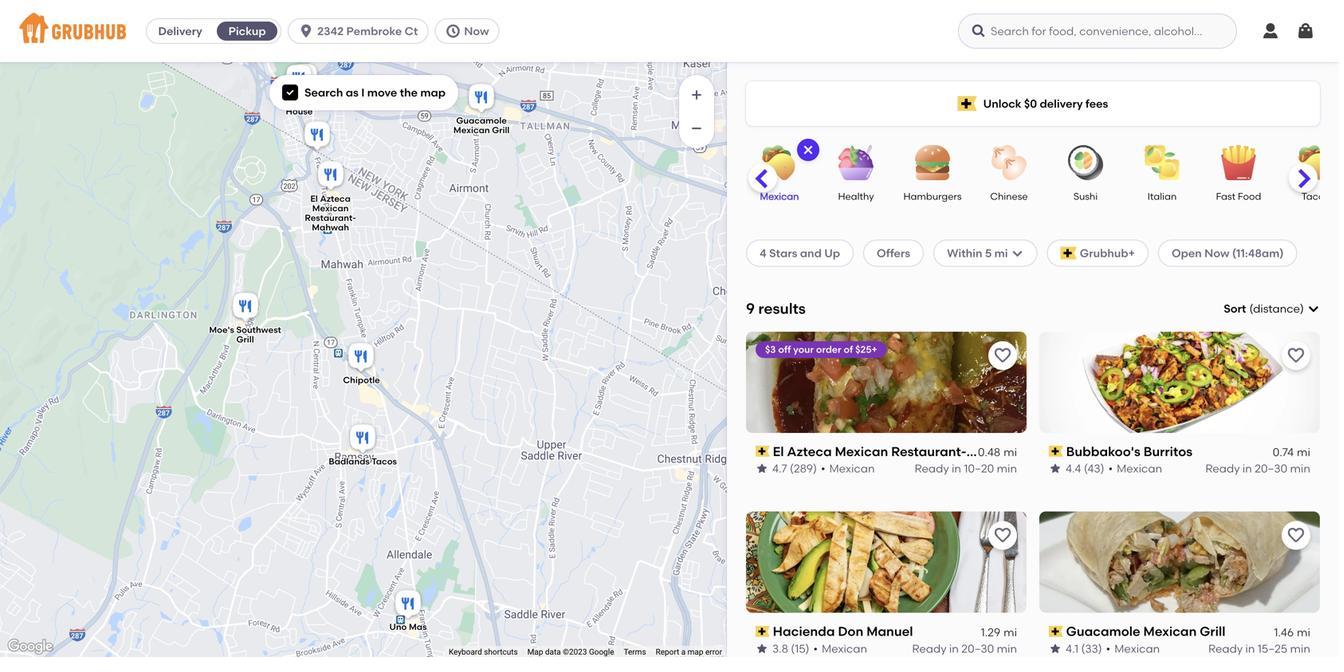 Task type: describe. For each thing, give the bounding box(es) containing it.
1.46 mi
[[1275, 626, 1311, 639]]

$25+
[[856, 344, 878, 355]]

my mexican house image
[[283, 62, 315, 97]]

star icon image for hacienda don manuel
[[756, 642, 769, 655]]

google image
[[4, 636, 57, 657]]

mexican down guacamole mexican grill
[[1115, 642, 1161, 655]]

ready for hacienda don manuel
[[913, 642, 947, 655]]

1.29
[[981, 626, 1001, 639]]

svg image inside the 2342 pembroke ct button
[[298, 23, 314, 39]]

4.1
[[1066, 642, 1079, 655]]

20–30 for hacienda don manuel
[[962, 642, 995, 655]]

ready for el azteca mexican restaurant-mahwah
[[915, 462, 950, 475]]

ready for guacamole mexican grill
[[1209, 642, 1243, 655]]

fast
[[1217, 191, 1236, 202]]

within 5 mi
[[947, 246, 1008, 260]]

subscription pass image for guacamole mexican grill
[[1049, 626, 1064, 637]]

Search for food, convenience, alcohol... search field
[[959, 14, 1238, 49]]

svg image inside "field"
[[1308, 302, 1321, 315]]

off
[[779, 344, 791, 355]]

4.4 (43)
[[1066, 462, 1105, 475]]

subscription pass image for bubbakoo's burritos
[[1049, 446, 1064, 457]]

none field containing sort
[[1224, 301, 1321, 317]]

hacienda don manuel
[[773, 624, 913, 639]]

stars
[[770, 246, 798, 260]]

of
[[844, 344, 854, 355]]

mexican down mexican image
[[760, 191, 799, 202]]

min for el azteca mexican restaurant-mahwah
[[997, 462, 1018, 475]]

4.4
[[1066, 462, 1082, 475]]

sort ( distance )
[[1224, 302, 1305, 315]]

grill inside the my mexican house guacamole mexican grill
[[492, 125, 510, 136]]

fees
[[1086, 97, 1109, 110]]

• mexican for azteca
[[821, 462, 875, 475]]

• for don
[[814, 642, 818, 655]]

keyboard shortcuts button
[[449, 646, 518, 657]]

my
[[274, 96, 286, 107]]

tacos inside the badlands tacos uno mas
[[372, 456, 397, 467]]

uno mas image
[[392, 588, 424, 623]]

2342 pembroke ct
[[317, 24, 418, 38]]

ready in 20–30 min for bubbakoo's burritos
[[1206, 462, 1311, 475]]

chipotle
[[343, 375, 380, 386]]

the
[[400, 86, 418, 99]]

mexican down guacamole mexican grill icon on the left top
[[454, 125, 490, 136]]

google
[[589, 647, 614, 657]]

within
[[947, 246, 983, 260]]

azteca for el azteca mexican restaurant- mahwah
[[320, 193, 351, 204]]

el azteca mexican restaurant-mahwah logo image
[[746, 332, 1027, 433]]

house
[[286, 106, 313, 117]]

ready for bubbakoo's burritos
[[1206, 462, 1241, 475]]

save this restaurant button for guacamole mexican grill
[[1282, 521, 1311, 550]]

4 stars and up
[[760, 246, 841, 260]]

sushi
[[1074, 191, 1098, 202]]

keyboard
[[449, 647, 482, 657]]

• mexican for mexican
[[1107, 642, 1161, 655]]

open
[[1172, 246, 1202, 260]]

mas
[[409, 622, 427, 632]]

i
[[361, 86, 365, 99]]

bubbakoo's burritos
[[1067, 444, 1193, 459]]

min for bubbakoo's burritos
[[1291, 462, 1311, 475]]

badlands tacos uno mas
[[329, 456, 427, 632]]

subscription pass image for el azteca mexican restaurant-mahwah
[[756, 446, 770, 457]]

offers
[[877, 246, 911, 260]]

restaurant- for el azteca mexican restaurant- mahwah
[[305, 213, 356, 223]]

chipotle image
[[345, 341, 377, 376]]

error
[[706, 647, 723, 657]]

1 horizontal spatial tacos
[[1302, 191, 1329, 202]]

grubhub+
[[1080, 246, 1136, 260]]

hacienda
[[773, 624, 835, 639]]

hamburgers image
[[905, 145, 961, 180]]

$0
[[1025, 97, 1038, 110]]

ready in 10–20 min
[[915, 462, 1018, 475]]

4.1 (33)
[[1066, 642, 1103, 655]]

1 save this restaurant image from the top
[[994, 346, 1013, 365]]

$3
[[766, 344, 776, 355]]

unlock $0 delivery fees
[[984, 97, 1109, 110]]

$3 off your order of $25+
[[766, 344, 878, 355]]

mexican down el azteca mexican restaurant-mahwah
[[830, 462, 875, 475]]

moe's southwest grill
[[209, 325, 281, 345]]

results
[[759, 300, 806, 317]]

search as i move the map
[[305, 86, 446, 99]]

delivery
[[1040, 97, 1083, 110]]

mahwah for el azteca mexican restaurant-mahwah
[[967, 444, 1021, 459]]

mexican down el azteca mexican restaurant-mahwah logo
[[835, 444, 889, 459]]

9
[[746, 300, 755, 317]]

mi for grill
[[1298, 626, 1311, 639]]

4.7 (289)
[[773, 462, 817, 475]]

4
[[760, 246, 767, 260]]

in for hacienda don manuel
[[950, 642, 959, 655]]

report a map error link
[[656, 647, 723, 657]]

guacamole inside the my mexican house guacamole mexican grill
[[456, 115, 507, 126]]

el azteca mexican restaurant-mahwah image
[[315, 159, 347, 194]]

grubhub plus flag logo image for unlock $0 delivery fees
[[958, 96, 977, 111]]

1 vertical spatial svg image
[[1012, 247, 1024, 260]]

(
[[1250, 302, 1254, 315]]

mexican down bubbakoo's burritos
[[1117, 462, 1163, 475]]

mexican inside el azteca mexican restaurant- mahwah
[[312, 203, 349, 214]]

pickup button
[[214, 18, 281, 44]]

in for bubbakoo's burritos
[[1243, 462, 1253, 475]]

southwest
[[236, 325, 281, 335]]

hamburgers
[[904, 191, 962, 202]]

el for el azteca mexican restaurant- mahwah
[[310, 193, 318, 204]]

map region
[[0, 0, 787, 657]]

chinese
[[991, 191, 1028, 202]]

©2023
[[563, 647, 587, 657]]

data
[[545, 647, 561, 657]]

report a map error
[[656, 647, 723, 657]]

1 vertical spatial map
[[688, 647, 704, 657]]

italian
[[1148, 191, 1177, 202]]

terms
[[624, 647, 646, 657]]

mexican down the hacienda don manuel
[[822, 642, 868, 655]]

food
[[1239, 191, 1262, 202]]

0.48 mi
[[978, 445, 1018, 459]]

svg image inside now button
[[445, 23, 461, 39]]

in for el azteca mexican restaurant-mahwah
[[952, 462, 962, 475]]

hacienda don manuel logo image
[[746, 512, 1027, 613]]

1.29 mi
[[981, 626, 1018, 639]]

5
[[986, 246, 992, 260]]

(43)
[[1084, 462, 1105, 475]]

chinese image
[[982, 145, 1038, 180]]

ready in 20–30 min for hacienda don manuel
[[913, 642, 1018, 655]]

1.46
[[1275, 626, 1294, 639]]

delivery
[[158, 24, 202, 38]]

pembroke
[[347, 24, 402, 38]]

minus icon image
[[689, 120, 705, 136]]

grill for guacamole mexican grill
[[1200, 624, 1226, 639]]



Task type: vqa. For each thing, say whether or not it's contained in the screenshot.
Panini & Hot Sandwiches tab
no



Task type: locate. For each thing, give the bounding box(es) containing it.
grubhub plus flag logo image
[[958, 96, 977, 111], [1061, 247, 1077, 260]]

restaurant- inside map region
[[305, 213, 356, 223]]

0 horizontal spatial azteca
[[320, 193, 351, 204]]

0 vertical spatial tacos
[[1302, 191, 1329, 202]]

order
[[816, 344, 842, 355]]

1 horizontal spatial restaurant-
[[892, 444, 967, 459]]

svg image right 5
[[1012, 247, 1024, 260]]

• right (33) at the right
[[1107, 642, 1111, 655]]

mahwah for el azteca mexican restaurant- mahwah
[[312, 222, 349, 233]]

star icon image left the 4.7
[[756, 462, 769, 475]]

el azteca mexican restaurant-mahwah
[[773, 444, 1021, 459]]

)
[[1301, 302, 1305, 315]]

0 vertical spatial svg image
[[445, 23, 461, 39]]

0 vertical spatial save this restaurant image
[[1287, 346, 1306, 365]]

map right the
[[421, 86, 446, 99]]

0 horizontal spatial tacos
[[372, 456, 397, 467]]

bubbakoo's burritos logo image
[[1040, 332, 1321, 433]]

mi for mexican
[[1004, 445, 1018, 459]]

0.48
[[978, 445, 1001, 459]]

subscription pass image
[[756, 446, 770, 457], [1049, 626, 1064, 637]]

1 horizontal spatial 20–30
[[1255, 462, 1288, 475]]

1 horizontal spatial map
[[688, 647, 704, 657]]

1 horizontal spatial guacamole
[[1067, 624, 1141, 639]]

1 horizontal spatial el
[[773, 444, 784, 459]]

10–20
[[964, 462, 995, 475]]

mexican down guacamole mexican grill logo
[[1144, 624, 1197, 639]]

mi right 0.48
[[1004, 445, 1018, 459]]

map right a
[[688, 647, 704, 657]]

open now (11:48am)
[[1172, 246, 1284, 260]]

1 horizontal spatial svg image
[[1012, 247, 1024, 260]]

(11:48am)
[[1233, 246, 1284, 260]]

svg image
[[445, 23, 461, 39], [1012, 247, 1024, 260]]

grill right moe's
[[236, 334, 254, 345]]

min down 1.46 mi
[[1291, 642, 1311, 655]]

now button
[[435, 18, 506, 44]]

1 vertical spatial grubhub plus flag logo image
[[1061, 247, 1077, 260]]

1 vertical spatial save this restaurant image
[[1287, 526, 1306, 545]]

hacienda don manuel image
[[289, 61, 321, 96]]

sort
[[1224, 302, 1247, 315]]

save this restaurant image inside button
[[994, 526, 1013, 545]]

report
[[656, 647, 680, 657]]

plus icon image
[[689, 87, 705, 103]]

• right (15) on the right of the page
[[814, 642, 818, 655]]

subscription pass image for hacienda don manuel
[[756, 626, 770, 637]]

el up the 4.7
[[773, 444, 784, 459]]

• mexican
[[821, 462, 875, 475], [1109, 462, 1163, 475], [814, 642, 868, 655], [1107, 642, 1161, 655]]

• for burritos
[[1109, 462, 1113, 475]]

0 horizontal spatial grill
[[236, 334, 254, 345]]

0 horizontal spatial grubhub plus flag logo image
[[958, 96, 977, 111]]

your
[[794, 344, 814, 355]]

ready in 20–30 min down 1.29
[[913, 642, 1018, 655]]

• for mexican
[[1107, 642, 1111, 655]]

in for guacamole mexican grill
[[1246, 642, 1256, 655]]

el down bubbakoo's burritos icon
[[310, 193, 318, 204]]

• mexican down bubbakoo's burritos
[[1109, 462, 1163, 475]]

• mexican down the hacienda don manuel
[[814, 642, 868, 655]]

min
[[997, 462, 1018, 475], [1291, 462, 1311, 475], [997, 642, 1018, 655], [1291, 642, 1311, 655]]

unlock
[[984, 97, 1022, 110]]

0.74 mi
[[1273, 445, 1311, 459]]

up
[[825, 246, 841, 260]]

0 horizontal spatial el
[[310, 193, 318, 204]]

azteca for el azteca mexican restaurant-mahwah
[[787, 444, 832, 459]]

save this restaurant image for guacamole mexican grill
[[1287, 526, 1306, 545]]

1 vertical spatial el
[[773, 444, 784, 459]]

(289)
[[790, 462, 817, 475]]

1 vertical spatial tacos
[[372, 456, 397, 467]]

save this restaurant image for bubbakoo's burritos
[[1287, 346, 1306, 365]]

el
[[310, 193, 318, 204], [773, 444, 784, 459]]

grill for moe's southwest grill
[[236, 334, 254, 345]]

2 save this restaurant image from the top
[[994, 526, 1013, 545]]

0 vertical spatial restaurant-
[[305, 213, 356, 223]]

star icon image for el azteca mexican restaurant-mahwah
[[756, 462, 769, 475]]

terms link
[[624, 647, 646, 657]]

20–30
[[1255, 462, 1288, 475], [962, 642, 995, 655]]

mexican right the my
[[289, 96, 325, 107]]

0 horizontal spatial subscription pass image
[[756, 446, 770, 457]]

mahwah down el azteca mexican restaurant-mahwah icon
[[312, 222, 349, 233]]

grubhub plus flag logo image left grubhub+
[[1061, 247, 1077, 260]]

manuel
[[867, 624, 913, 639]]

keyboard shortcuts
[[449, 647, 518, 657]]

shortcuts
[[484, 647, 518, 657]]

3.8 (15)
[[773, 642, 810, 655]]

save this restaurant button
[[989, 341, 1018, 370], [1282, 341, 1311, 370], [989, 521, 1018, 550], [1282, 521, 1311, 550]]

mi right 5
[[995, 246, 1008, 260]]

grill inside moe's southwest grill
[[236, 334, 254, 345]]

• mexican for don
[[814, 642, 868, 655]]

0 vertical spatial azteca
[[320, 193, 351, 204]]

moe's
[[209, 325, 234, 335]]

3.8
[[773, 642, 789, 655]]

map
[[528, 647, 543, 657]]

1 horizontal spatial mahwah
[[967, 444, 1021, 459]]

fast food
[[1217, 191, 1262, 202]]

mi for manuel
[[1004, 626, 1018, 639]]

bubbakoo's
[[1067, 444, 1141, 459]]

restaurant- down el azteca mexican restaurant-mahwah icon
[[305, 213, 356, 223]]

grill up ready in 15–25 min
[[1200, 624, 1226, 639]]

•
[[821, 462, 826, 475], [1109, 462, 1113, 475], [814, 642, 818, 655], [1107, 642, 1111, 655]]

• right (43)
[[1109, 462, 1113, 475]]

guacamole mexican grill logo image
[[1040, 512, 1321, 613]]

star icon image
[[756, 462, 769, 475], [1049, 462, 1062, 475], [756, 642, 769, 655], [1049, 642, 1062, 655]]

2342 pembroke ct button
[[288, 18, 435, 44]]

0 vertical spatial mahwah
[[312, 222, 349, 233]]

1 vertical spatial subscription pass image
[[756, 626, 770, 637]]

sushi image
[[1058, 145, 1114, 180]]

min down 0.74 mi
[[1291, 462, 1311, 475]]

1 horizontal spatial subscription pass image
[[1049, 626, 1064, 637]]

mexican down el azteca mexican restaurant-mahwah icon
[[312, 203, 349, 214]]

0 horizontal spatial mahwah
[[312, 222, 349, 233]]

min down "0.48 mi"
[[997, 462, 1018, 475]]

0 vertical spatial map
[[421, 86, 446, 99]]

fast food image
[[1211, 145, 1267, 180]]

1 horizontal spatial now
[[1205, 246, 1230, 260]]

guacamole mexican grill image
[[466, 81, 498, 116]]

min down 1.29 mi
[[997, 642, 1018, 655]]

restaurant- for el azteca mexican restaurant-mahwah
[[892, 444, 967, 459]]

grubhub plus flag logo image for grubhub+
[[1061, 247, 1077, 260]]

main navigation navigation
[[0, 0, 1340, 62]]

1 horizontal spatial subscription pass image
[[1049, 446, 1064, 457]]

mahwah
[[312, 222, 349, 233], [967, 444, 1021, 459]]

0 horizontal spatial guacamole
[[456, 115, 507, 126]]

now right open
[[1205, 246, 1230, 260]]

9 results
[[746, 300, 806, 317]]

min for guacamole mexican grill
[[1291, 642, 1311, 655]]

star icon image left 3.8
[[756, 642, 769, 655]]

mi right 0.74 on the bottom of page
[[1298, 445, 1311, 459]]

0.74
[[1273, 445, 1294, 459]]

subscription pass image left hacienda
[[756, 626, 770, 637]]

subscription pass image
[[1049, 446, 1064, 457], [756, 626, 770, 637]]

0 horizontal spatial 20–30
[[962, 642, 995, 655]]

0 vertical spatial grubhub plus flag logo image
[[958, 96, 977, 111]]

0 vertical spatial subscription pass image
[[756, 446, 770, 457]]

now right ct
[[464, 24, 489, 38]]

0 vertical spatial ready in 20–30 min
[[1206, 462, 1311, 475]]

mexican image
[[752, 145, 808, 180]]

svg image right ct
[[445, 23, 461, 39]]

mexican
[[289, 96, 325, 107], [454, 125, 490, 136], [760, 191, 799, 202], [312, 203, 349, 214], [835, 444, 889, 459], [830, 462, 875, 475], [1117, 462, 1163, 475], [1144, 624, 1197, 639], [822, 642, 868, 655], [1115, 642, 1161, 655]]

save this restaurant image
[[994, 346, 1013, 365], [994, 526, 1013, 545]]

1 vertical spatial 20–30
[[962, 642, 995, 655]]

el inside el azteca mexican restaurant- mahwah
[[310, 193, 318, 204]]

map
[[421, 86, 446, 99], [688, 647, 704, 657]]

badlands tacos image
[[347, 422, 379, 457]]

0 horizontal spatial now
[[464, 24, 489, 38]]

0 vertical spatial el
[[310, 193, 318, 204]]

2 horizontal spatial grill
[[1200, 624, 1226, 639]]

italian image
[[1135, 145, 1191, 180]]

restaurant-
[[305, 213, 356, 223], [892, 444, 967, 459]]

mi
[[995, 246, 1008, 260], [1004, 445, 1018, 459], [1298, 445, 1311, 459], [1004, 626, 1018, 639], [1298, 626, 1311, 639]]

restaurant- up ready in 10–20 min
[[892, 444, 967, 459]]

save this restaurant button for hacienda don manuel
[[989, 521, 1018, 550]]

1 vertical spatial guacamole
[[1067, 624, 1141, 639]]

0 horizontal spatial subscription pass image
[[756, 626, 770, 637]]

0 horizontal spatial ready in 20–30 min
[[913, 642, 1018, 655]]

2 save this restaurant image from the top
[[1287, 526, 1306, 545]]

ready in 15–25 min
[[1209, 642, 1311, 655]]

None field
[[1224, 301, 1321, 317]]

tacos down tacos 'image'
[[1302, 191, 1329, 202]]

don
[[838, 624, 864, 639]]

1 vertical spatial ready in 20–30 min
[[913, 642, 1018, 655]]

0 vertical spatial subscription pass image
[[1049, 446, 1064, 457]]

as
[[346, 86, 359, 99]]

badlands
[[329, 456, 370, 467]]

el azteca mexican restaurant- mahwah
[[305, 193, 356, 233]]

0 vertical spatial 20–30
[[1255, 462, 1288, 475]]

(33)
[[1082, 642, 1103, 655]]

star icon image for bubbakoo's burritos
[[1049, 462, 1062, 475]]

ct
[[405, 24, 418, 38]]

1 horizontal spatial azteca
[[787, 444, 832, 459]]

0 vertical spatial grill
[[492, 125, 510, 136]]

1 vertical spatial save this restaurant image
[[994, 526, 1013, 545]]

• mexican down guacamole mexican grill
[[1107, 642, 1161, 655]]

2 vertical spatial grill
[[1200, 624, 1226, 639]]

grubhub plus flag logo image left unlock
[[958, 96, 977, 111]]

0 vertical spatial save this restaurant image
[[994, 346, 1013, 365]]

star icon image for guacamole mexican grill
[[1049, 642, 1062, 655]]

15–25
[[1258, 642, 1288, 655]]

0 vertical spatial guacamole
[[456, 115, 507, 126]]

save this restaurant button for bubbakoo's burritos
[[1282, 341, 1311, 370]]

star icon image left 4.4
[[1049, 462, 1062, 475]]

map data ©2023 google
[[528, 647, 614, 657]]

move
[[367, 86, 397, 99]]

svg image
[[1262, 22, 1281, 41], [1297, 22, 1316, 41], [298, 23, 314, 39], [971, 23, 987, 39], [285, 88, 295, 97], [802, 144, 815, 156], [1308, 302, 1321, 315]]

20–30 for bubbakoo's burritos
[[1255, 462, 1288, 475]]

tacos image
[[1288, 145, 1340, 180]]

mahwah up 10–20
[[967, 444, 1021, 459]]

delivery button
[[147, 18, 214, 44]]

1 save this restaurant image from the top
[[1287, 346, 1306, 365]]

1 horizontal spatial ready in 20–30 min
[[1206, 462, 1311, 475]]

• for azteca
[[821, 462, 826, 475]]

1 horizontal spatial grubhub plus flag logo image
[[1061, 247, 1077, 260]]

healthy
[[839, 191, 874, 202]]

0 horizontal spatial map
[[421, 86, 446, 99]]

0 horizontal spatial restaurant-
[[305, 213, 356, 223]]

a
[[682, 647, 686, 657]]

min for hacienda don manuel
[[997, 642, 1018, 655]]

pickup
[[229, 24, 266, 38]]

1 vertical spatial azteca
[[787, 444, 832, 459]]

tacos right badlands
[[372, 456, 397, 467]]

azteca up the (289)
[[787, 444, 832, 459]]

• mexican right the (289)
[[821, 462, 875, 475]]

0 horizontal spatial svg image
[[445, 23, 461, 39]]

1 horizontal spatial grill
[[492, 125, 510, 136]]

• mexican for burritos
[[1109, 462, 1163, 475]]

el for el azteca mexican restaurant-mahwah
[[773, 444, 784, 459]]

1 vertical spatial now
[[1205, 246, 1230, 260]]

subscription pass image left bubbakoo's
[[1049, 446, 1064, 457]]

azteca inside el azteca mexican restaurant- mahwah
[[320, 193, 351, 204]]

1 vertical spatial mahwah
[[967, 444, 1021, 459]]

azteca down bubbakoo's burritos icon
[[320, 193, 351, 204]]

healthy image
[[829, 145, 884, 180]]

now inside now button
[[464, 24, 489, 38]]

20–30 down 0.74 on the bottom of page
[[1255, 462, 1288, 475]]

distance
[[1254, 302, 1301, 315]]

1 vertical spatial subscription pass image
[[1049, 626, 1064, 637]]

moe's southwest grill image
[[230, 290, 262, 325]]

bubbakoo's burritos image
[[301, 119, 333, 154]]

burritos
[[1144, 444, 1193, 459]]

star icon image left 4.1
[[1049, 642, 1062, 655]]

mi right 1.46
[[1298, 626, 1311, 639]]

1 vertical spatial restaurant-
[[892, 444, 967, 459]]

0 vertical spatial now
[[464, 24, 489, 38]]

mi right 1.29
[[1004, 626, 1018, 639]]

ready in 20–30 min down 0.74 on the bottom of page
[[1206, 462, 1311, 475]]

grill down guacamole mexican grill icon on the left top
[[492, 125, 510, 136]]

mahwah inside el azteca mexican restaurant- mahwah
[[312, 222, 349, 233]]

• right the (289)
[[821, 462, 826, 475]]

save this restaurant image
[[1287, 346, 1306, 365], [1287, 526, 1306, 545]]

tacos
[[1302, 191, 1329, 202], [372, 456, 397, 467]]

and
[[801, 246, 822, 260]]

20–30 down 1.29
[[962, 642, 995, 655]]

1 vertical spatial grill
[[236, 334, 254, 345]]

guacamole mexican grill
[[1067, 624, 1226, 639]]

uno
[[390, 622, 407, 632]]



